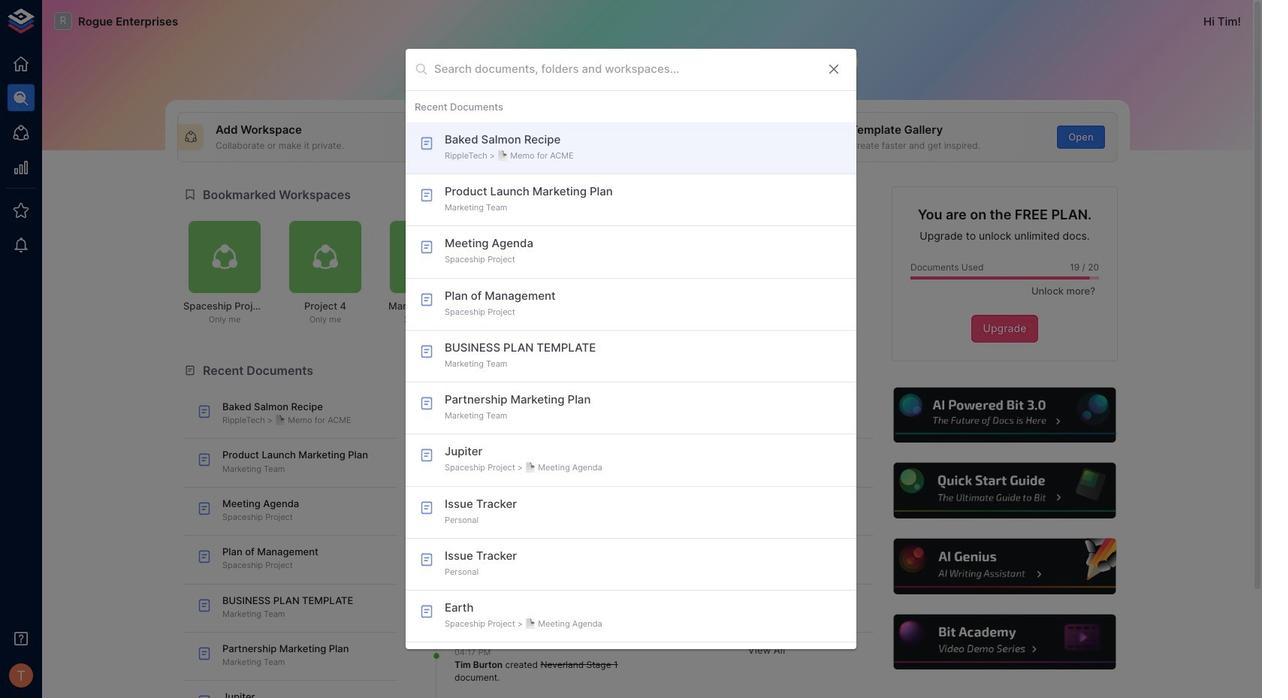 Task type: locate. For each thing, give the bounding box(es) containing it.
1 help image from the top
[[892, 385, 1118, 445]]

help image
[[892, 385, 1118, 445], [892, 461, 1118, 521], [892, 537, 1118, 596], [892, 613, 1118, 672]]

dialog
[[406, 49, 857, 649]]

4 help image from the top
[[892, 613, 1118, 672]]

2 help image from the top
[[892, 461, 1118, 521]]



Task type: describe. For each thing, give the bounding box(es) containing it.
Search documents, folders and workspaces... text field
[[434, 58, 815, 81]]

3 help image from the top
[[892, 537, 1118, 596]]



Task type: vqa. For each thing, say whether or not it's contained in the screenshot.
3rd help Image from the top of the page
yes



